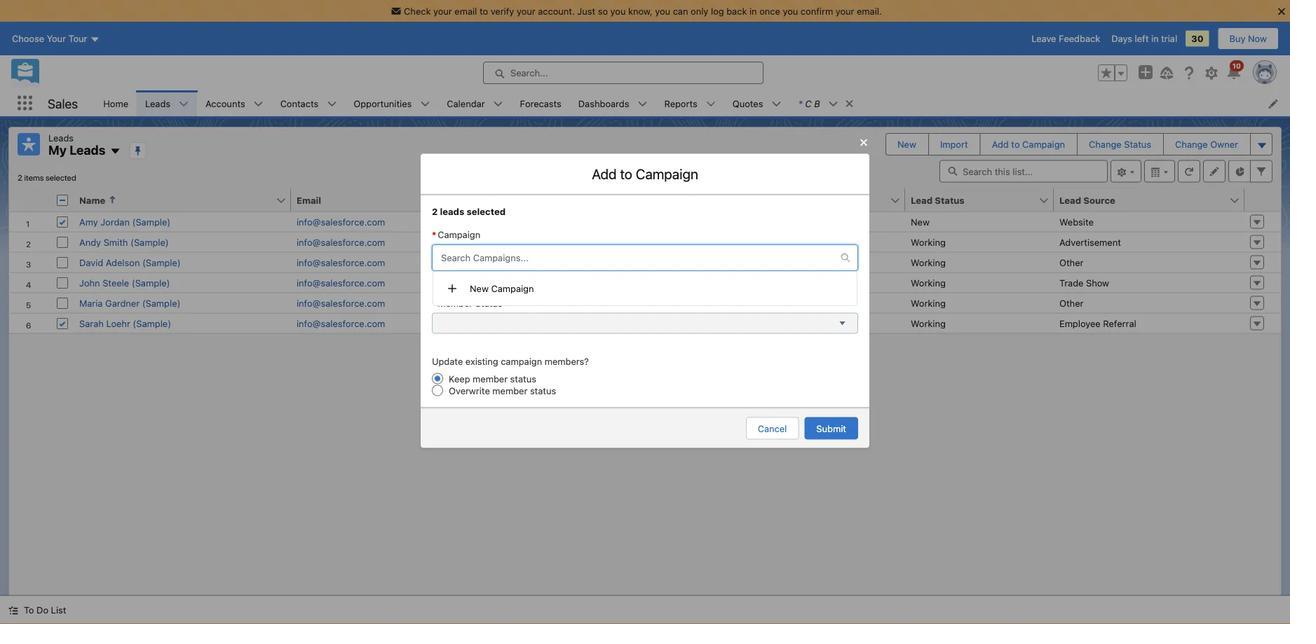 Task type: describe. For each thing, give the bounding box(es) containing it.
maria
[[79, 298, 103, 309]]

email
[[455, 6, 477, 16]]

* for campaign
[[432, 230, 436, 240]]

working for 3c systems
[[911, 298, 946, 309]]

1 vertical spatial add
[[592, 165, 617, 182]]

none search field inside my leads|leads|list view element
[[940, 160, 1108, 183]]

info@salesforce.com link for john steele (sample)
[[297, 278, 385, 288]]

leave feedback
[[1032, 33, 1101, 44]]

name button
[[74, 189, 276, 211]]

my leads grid
[[9, 189, 1281, 334]]

maria gardner (sample) link
[[79, 298, 181, 309]]

buy
[[1230, 33, 1246, 44]]

text default image inside the to do list button
[[8, 606, 18, 616]]

3 click to dial disabled image from the top
[[499, 278, 585, 288]]

sarah
[[79, 318, 104, 329]]

show
[[1086, 278, 1110, 288]]

leads right my
[[70, 143, 106, 158]]

amy jordan (sample) link
[[79, 217, 171, 227]]

my leads|leads|list view element
[[8, 127, 1282, 597]]

accounts link
[[197, 90, 254, 116]]

lead status
[[911, 195, 965, 205]]

opportunities list item
[[345, 90, 439, 116]]

1 horizontal spatial text default image
[[841, 253, 851, 263]]

Search Campaigns... text field
[[433, 245, 841, 271]]

info@salesforce.com link for andy smith (sample)
[[297, 237, 385, 248]]

1 info@salesforce.com from the top
[[297, 217, 385, 227]]

only
[[691, 6, 709, 16]]

1 your from the left
[[433, 6, 452, 16]]

member for overwrite
[[493, 386, 528, 396]]

leads inside list item
[[145, 98, 170, 109]]

overwrite
[[449, 386, 490, 396]]

text default image
[[845, 99, 855, 109]]

(sample) for amy jordan (sample)
[[132, 217, 171, 227]]

new campaign
[[470, 284, 534, 294]]

john steele (sample)
[[79, 278, 170, 288]]

account.
[[538, 6, 575, 16]]

employee
[[1060, 318, 1101, 329]]

email.
[[857, 6, 882, 16]]

email
[[297, 195, 321, 205]]

phone
[[499, 195, 527, 205]]

leads link
[[137, 90, 179, 116]]

accounts list item
[[197, 90, 272, 116]]

name element
[[74, 189, 299, 212]]

my
[[48, 143, 67, 158]]

new campaign option
[[433, 278, 857, 300]]

3 your from the left
[[836, 6, 855, 16]]

quotes
[[733, 98, 763, 109]]

john steele (sample) link
[[79, 278, 170, 288]]

* c b
[[798, 98, 820, 109]]

email element
[[291, 189, 501, 212]]

existing
[[466, 357, 498, 367]]

* for member status
[[432, 298, 436, 309]]

action element
[[1245, 189, 1281, 212]]

change for change status
[[1089, 139, 1122, 150]]

advertisement
[[1060, 237, 1121, 248]]

medlife, inc.
[[699, 318, 754, 329]]

lead source button
[[1054, 189, 1229, 211]]

smith
[[104, 237, 128, 248]]

universal
[[699, 237, 738, 248]]

info@salesforce.com for andy smith (sample)
[[297, 237, 385, 248]]

info@salesforce.com for john steele (sample)
[[297, 278, 385, 288]]

change status button
[[1078, 134, 1163, 155]]

contacts
[[280, 98, 319, 109]]

cancel
[[758, 424, 787, 434]]

sales
[[48, 96, 78, 111]]

company
[[699, 195, 742, 205]]

adelson
[[106, 257, 140, 268]]

c
[[805, 98, 812, 109]]

dashboards
[[578, 98, 629, 109]]

new inside option
[[470, 284, 489, 294]]

member for keep
[[473, 374, 508, 384]]

2 click to dial disabled image from the top
[[499, 257, 585, 268]]

andy
[[79, 237, 101, 248]]

log
[[711, 6, 724, 16]]

new inside my leads grid
[[911, 217, 930, 227]]

new button
[[886, 134, 928, 155]]

(sample) for john steele (sample)
[[132, 278, 170, 288]]

(sample) for andy smith (sample)
[[130, 237, 169, 248]]

lead status element
[[905, 189, 1062, 212]]

click to dial disabled image for medlife, inc.
[[499, 318, 585, 329]]

3c systems link
[[699, 298, 750, 309]]

opportunities link
[[345, 90, 420, 116]]

status for lead status
[[935, 195, 965, 205]]

2 you from the left
[[655, 6, 671, 16]]

feedback
[[1059, 33, 1101, 44]]

sarah loehr (sample)
[[79, 318, 171, 329]]

check your email to verify your account. just so you know, you can only log back in once you confirm your email.
[[404, 6, 882, 16]]

status for change status
[[1124, 139, 1152, 150]]

so
[[598, 6, 608, 16]]

can
[[673, 6, 688, 16]]

info@salesforce.com for david adelson (sample)
[[297, 257, 385, 268]]

david adelson (sample) link
[[79, 257, 181, 268]]

0 vertical spatial to
[[480, 6, 488, 16]]

employee referral
[[1060, 318, 1137, 329]]

change status
[[1089, 139, 1152, 150]]

item number element
[[9, 189, 51, 212]]

3c systems
[[699, 298, 750, 309]]

members?
[[545, 357, 589, 367]]

to
[[24, 606, 34, 616]]

other for david adelson (sample)
[[1060, 257, 1084, 268]]

Search My Leads list view. search field
[[940, 160, 1108, 183]]

leads list item
[[137, 90, 197, 116]]

campaign inside button
[[1023, 139, 1065, 150]]

leave feedback link
[[1032, 33, 1101, 44]]

name
[[79, 195, 105, 205]]

my leads
[[48, 143, 106, 158]]

change for change owner
[[1175, 139, 1208, 150]]

phone element
[[493, 189, 702, 212]]

dashboards list item
[[570, 90, 656, 116]]

contacts list item
[[272, 90, 345, 116]]

2 your from the left
[[517, 6, 536, 16]]

contacts link
[[272, 90, 327, 116]]

status for member status
[[475, 298, 503, 309]]

know,
[[628, 6, 653, 16]]

leads
[[440, 206, 464, 217]]

now
[[1248, 33, 1267, 44]]

info@salesforce.com for maria gardner (sample)
[[297, 298, 385, 309]]

david
[[79, 257, 103, 268]]

new inside button
[[898, 139, 917, 150]]

(sample) for sarah loehr (sample)
[[133, 318, 171, 329]]

universal technologies
[[699, 237, 797, 248]]

reports link
[[656, 90, 706, 116]]

0 vertical spatial in
[[750, 6, 757, 16]]

do
[[37, 606, 48, 616]]



Task type: locate. For each thing, give the bounding box(es) containing it.
1 vertical spatial in
[[1152, 33, 1159, 44]]

opportunities
[[354, 98, 412, 109]]

forecasts link
[[512, 90, 570, 116]]

1 horizontal spatial add to campaign
[[992, 139, 1065, 150]]

0 horizontal spatial lead
[[911, 195, 933, 205]]

1 vertical spatial status
[[935, 195, 965, 205]]

trial
[[1161, 33, 1178, 44]]

status down the import
[[935, 195, 965, 205]]

working for universal technologies
[[911, 237, 946, 248]]

list containing home
[[95, 90, 1290, 116]]

reports list item
[[656, 90, 724, 116]]

trade show
[[1060, 278, 1110, 288]]

0 horizontal spatial add to campaign
[[592, 165, 698, 182]]

5 info@salesforce.com from the top
[[297, 298, 385, 309]]

other down trade
[[1060, 298, 1084, 309]]

lead source element
[[1054, 189, 1253, 212]]

(sample) down maria gardner (sample) link
[[133, 318, 171, 329]]

2 other from the top
[[1060, 298, 1084, 309]]

other for maria gardner (sample)
[[1060, 298, 1084, 309]]

click to dial disabled image for universal technologies
[[499, 237, 585, 248]]

4 info@salesforce.com link from the top
[[297, 278, 385, 288]]

0 horizontal spatial status
[[475, 298, 503, 309]]

lead status button
[[905, 189, 1039, 211]]

member up overwrite member status
[[473, 374, 508, 384]]

0 horizontal spatial add
[[592, 165, 617, 182]]

other
[[1060, 257, 1084, 268], [1060, 298, 1084, 309]]

1 horizontal spatial your
[[517, 6, 536, 16]]

calendar list item
[[439, 90, 512, 116]]

2 horizontal spatial you
[[783, 6, 798, 16]]

member status
[[438, 298, 503, 309]]

company element
[[694, 189, 914, 212]]

info@salesforce.com link for maria gardner (sample)
[[297, 298, 385, 309]]

* down 2 leads selected
[[432, 230, 436, 240]]

email button
[[291, 189, 478, 211]]

info@salesforce.com link
[[297, 217, 385, 227], [297, 237, 385, 248], [297, 257, 385, 268], [297, 278, 385, 288], [297, 298, 385, 309], [297, 318, 385, 329]]

days left in trial
[[1112, 33, 1178, 44]]

2 items selected
[[18, 173, 76, 183]]

2 for 2 items selected
[[18, 173, 22, 183]]

to up phone element
[[620, 165, 632, 182]]

back
[[727, 6, 747, 16]]

info@salesforce.com link for david adelson (sample)
[[297, 257, 385, 268]]

action image
[[1245, 189, 1281, 211]]

in right back
[[750, 6, 757, 16]]

1 horizontal spatial to
[[620, 165, 632, 182]]

1 vertical spatial *
[[432, 230, 436, 240]]

1 other from the top
[[1060, 257, 1084, 268]]

0 horizontal spatial 2
[[18, 173, 22, 183]]

gardner
[[105, 298, 140, 309]]

1 horizontal spatial you
[[655, 6, 671, 16]]

calendar link
[[439, 90, 493, 116]]

your left the email.
[[836, 6, 855, 16]]

keep member status
[[449, 374, 536, 384]]

once
[[760, 6, 780, 16]]

to right email
[[480, 6, 488, 16]]

cell down 2 items selected
[[51, 189, 74, 212]]

1 change from the left
[[1089, 139, 1122, 150]]

submit
[[817, 424, 846, 434]]

add to campaign up "search my leads list view." search box
[[992, 139, 1065, 150]]

0 vertical spatial add
[[992, 139, 1009, 150]]

2 info@salesforce.com from the top
[[297, 237, 385, 248]]

cell down phone button
[[493, 212, 694, 232]]

new up member status
[[470, 284, 489, 294]]

info@salesforce.com for sarah loehr (sample)
[[297, 318, 385, 329]]

3 info@salesforce.com link from the top
[[297, 257, 385, 268]]

2 leads selected
[[432, 206, 506, 217]]

1 vertical spatial text default image
[[8, 606, 18, 616]]

1 vertical spatial other
[[1060, 298, 1084, 309]]

0 vertical spatial status
[[1124, 139, 1152, 150]]

click to dial disabled image
[[499, 237, 585, 248], [499, 257, 585, 268], [499, 278, 585, 288], [499, 298, 585, 309], [499, 318, 585, 329]]

selected down phone
[[467, 206, 506, 217]]

reports
[[664, 98, 698, 109]]

0 vertical spatial selected
[[46, 173, 76, 183]]

2 vertical spatial status
[[475, 298, 503, 309]]

search... button
[[483, 62, 764, 84]]

lead for lead source
[[1060, 195, 1081, 205]]

status
[[510, 374, 536, 384], [530, 386, 556, 396]]

list
[[95, 90, 1290, 116]]

you right the "once"
[[783, 6, 798, 16]]

lead
[[911, 195, 933, 205], [1060, 195, 1081, 205]]

lead up website
[[1060, 195, 1081, 205]]

import
[[940, 139, 968, 150]]

cell
[[51, 189, 74, 212], [493, 212, 694, 232]]

add to campaign up phone element
[[592, 165, 698, 182]]

1 you from the left
[[611, 6, 626, 16]]

working
[[911, 237, 946, 248], [911, 257, 946, 268], [911, 278, 946, 288], [911, 298, 946, 309], [911, 318, 946, 329]]

*
[[798, 98, 803, 109], [432, 230, 436, 240], [432, 298, 436, 309]]

1 vertical spatial to
[[1012, 139, 1020, 150]]

status up list view controls image
[[1124, 139, 1152, 150]]

info@salesforce.com
[[297, 217, 385, 227], [297, 237, 385, 248], [297, 257, 385, 268], [297, 278, 385, 288], [297, 298, 385, 309], [297, 318, 385, 329]]

0 vertical spatial add to campaign
[[992, 139, 1065, 150]]

4 working from the top
[[911, 298, 946, 309]]

1 horizontal spatial lead
[[1060, 195, 1081, 205]]

jordan
[[100, 217, 130, 227]]

1 vertical spatial add to campaign
[[592, 165, 698, 182]]

2 vertical spatial new
[[470, 284, 489, 294]]

status inside my leads grid
[[935, 195, 965, 205]]

0 vertical spatial member
[[473, 374, 508, 384]]

2 lead from the left
[[1060, 195, 1081, 205]]

your
[[433, 6, 452, 16], [517, 6, 536, 16], [836, 6, 855, 16]]

* left c
[[798, 98, 803, 109]]

5 working from the top
[[911, 318, 946, 329]]

0 vertical spatial text default image
[[841, 253, 851, 263]]

(sample) right adelson on the left top of the page
[[142, 257, 181, 268]]

list
[[51, 606, 66, 616]]

maria gardner (sample)
[[79, 298, 181, 309]]

item number image
[[9, 189, 51, 211]]

status for overwrite member status
[[530, 386, 556, 396]]

3 info@salesforce.com from the top
[[297, 257, 385, 268]]

2 working from the top
[[911, 257, 946, 268]]

your left email
[[433, 6, 452, 16]]

list item
[[790, 90, 861, 116]]

1 horizontal spatial cell
[[493, 212, 694, 232]]

2 vertical spatial to
[[620, 165, 632, 182]]

0 horizontal spatial selected
[[46, 173, 76, 183]]

selected for 2 items selected
[[46, 173, 76, 183]]

2 horizontal spatial to
[[1012, 139, 1020, 150]]

forecasts
[[520, 98, 562, 109]]

selected inside my leads|leads|list view element
[[46, 173, 76, 183]]

0 vertical spatial other
[[1060, 257, 1084, 268]]

phone button
[[493, 189, 678, 211]]

left
[[1135, 33, 1149, 44]]

leads down 'sales'
[[48, 133, 74, 143]]

2 change from the left
[[1175, 139, 1208, 150]]

2 horizontal spatial status
[[1124, 139, 1152, 150]]

(sample) for maria gardner (sample)
[[142, 298, 181, 309]]

2 inside my leads|leads|list view element
[[18, 173, 22, 183]]

0 horizontal spatial cell
[[51, 189, 74, 212]]

* inside list item
[[798, 98, 803, 109]]

leads
[[145, 98, 170, 109], [48, 133, 74, 143], [70, 143, 106, 158]]

technologies
[[741, 237, 797, 248]]

search...
[[511, 68, 548, 78]]

company button
[[694, 189, 890, 211]]

0 horizontal spatial to
[[480, 6, 488, 16]]

1 vertical spatial member
[[493, 386, 528, 396]]

(sample) right gardner
[[142, 298, 181, 309]]

andy smith (sample)
[[79, 237, 169, 248]]

1 horizontal spatial 2
[[432, 206, 438, 217]]

1 lead from the left
[[911, 195, 933, 205]]

trade
[[1060, 278, 1084, 288]]

home
[[103, 98, 128, 109]]

just
[[577, 6, 595, 16]]

medlife, inc. link
[[699, 318, 754, 329]]

you left can on the top right of the page
[[655, 6, 671, 16]]

add to campaign inside add to campaign button
[[992, 139, 1065, 150]]

lead source
[[1060, 195, 1116, 205]]

cancel button
[[746, 418, 799, 440]]

days
[[1112, 33, 1133, 44]]

0 vertical spatial status
[[510, 374, 536, 384]]

3 working from the top
[[911, 278, 946, 288]]

in right left
[[1152, 33, 1159, 44]]

to do list
[[24, 606, 66, 616]]

add to campaign button
[[981, 134, 1077, 155]]

1 info@salesforce.com link from the top
[[297, 217, 385, 227]]

status for keep member status
[[510, 374, 536, 384]]

david adelson (sample)
[[79, 257, 181, 268]]

new down lead status
[[911, 217, 930, 227]]

4 click to dial disabled image from the top
[[499, 298, 585, 309]]

2 for 2 leads selected
[[432, 206, 438, 217]]

0 horizontal spatial in
[[750, 6, 757, 16]]

1 horizontal spatial in
[[1152, 33, 1159, 44]]

0 horizontal spatial you
[[611, 6, 626, 16]]

6 info@salesforce.com link from the top
[[297, 318, 385, 329]]

0 horizontal spatial text default image
[[8, 606, 18, 616]]

you
[[611, 6, 626, 16], [655, 6, 671, 16], [783, 6, 798, 16]]

list item containing *
[[790, 90, 861, 116]]

overwrite member status
[[449, 386, 556, 396]]

leads right home link
[[145, 98, 170, 109]]

1 horizontal spatial change
[[1175, 139, 1208, 150]]

member down 'keep member status'
[[493, 386, 528, 396]]

add up "search my leads list view." search box
[[992, 139, 1009, 150]]

lead down the new button
[[911, 195, 933, 205]]

1 vertical spatial 2
[[432, 206, 438, 217]]

1 vertical spatial new
[[911, 217, 930, 227]]

dashboards link
[[570, 90, 638, 116]]

lead for lead status
[[911, 195, 933, 205]]

1 working from the top
[[911, 237, 946, 248]]

2 vertical spatial *
[[432, 298, 436, 309]]

(sample) for david adelson (sample)
[[142, 257, 181, 268]]

1 horizontal spatial selected
[[467, 206, 506, 217]]

import button
[[929, 134, 979, 155]]

(sample) down name button
[[132, 217, 171, 227]]

change left owner
[[1175, 139, 1208, 150]]

submit button
[[805, 418, 858, 440]]

2 horizontal spatial your
[[836, 6, 855, 16]]

5 info@salesforce.com link from the top
[[297, 298, 385, 309]]

working for medlife, inc.
[[911, 318, 946, 329]]

campaign
[[501, 357, 542, 367]]

click to dial disabled image for 3c systems
[[499, 298, 585, 309]]

change up list view controls image
[[1089, 139, 1122, 150]]

add to campaign
[[992, 139, 1065, 150], [592, 165, 698, 182]]

4 info@salesforce.com from the top
[[297, 278, 385, 288]]

info@salesforce.com link for sarah loehr (sample)
[[297, 318, 385, 329]]

your right the verify
[[517, 6, 536, 16]]

1 click to dial disabled image from the top
[[499, 237, 585, 248]]

1 horizontal spatial status
[[935, 195, 965, 205]]

1 horizontal spatial add
[[992, 139, 1009, 150]]

* left member
[[432, 298, 436, 309]]

add up phone element
[[592, 165, 617, 182]]

keep
[[449, 374, 470, 384]]

buy now button
[[1218, 27, 1279, 50]]

list view controls image
[[1111, 160, 1142, 183]]

status down new campaign
[[475, 298, 503, 309]]

6 info@salesforce.com from the top
[[297, 318, 385, 329]]

5 click to dial disabled image from the top
[[499, 318, 585, 329]]

1 vertical spatial status
[[530, 386, 556, 396]]

(sample) down david adelson (sample)
[[132, 278, 170, 288]]

you right 'so'
[[611, 6, 626, 16]]

to do list button
[[0, 597, 75, 625]]

quotes list item
[[724, 90, 790, 116]]

change
[[1089, 139, 1122, 150], [1175, 139, 1208, 150]]

john
[[79, 278, 100, 288]]

accounts
[[206, 98, 245, 109]]

to up "search my leads list view." search box
[[1012, 139, 1020, 150]]

1 vertical spatial selected
[[467, 206, 506, 217]]

group
[[1098, 65, 1128, 81]]

0 horizontal spatial your
[[433, 6, 452, 16]]

selected for 2 leads selected
[[467, 206, 506, 217]]

0 horizontal spatial change
[[1089, 139, 1122, 150]]

confirm
[[801, 6, 833, 16]]

(sample) up david adelson (sample)
[[130, 237, 169, 248]]

to inside button
[[1012, 139, 1020, 150]]

select list display image
[[1145, 160, 1175, 183]]

steele
[[103, 278, 129, 288]]

2 info@salesforce.com link from the top
[[297, 237, 385, 248]]

my leads status
[[18, 173, 76, 183]]

loehr
[[106, 318, 130, 329]]

medlife,
[[699, 318, 736, 329]]

check
[[404, 6, 431, 16]]

text default image
[[841, 253, 851, 263], [8, 606, 18, 616]]

add inside button
[[992, 139, 1009, 150]]

3c
[[699, 298, 711, 309]]

new left 'import' button
[[898, 139, 917, 150]]

0 vertical spatial 2
[[18, 173, 22, 183]]

30
[[1192, 33, 1204, 44]]

2 left items at the top of the page
[[18, 173, 22, 183]]

0 vertical spatial new
[[898, 139, 917, 150]]

systems
[[714, 298, 750, 309]]

other up trade
[[1060, 257, 1084, 268]]

2 left leads
[[432, 206, 438, 217]]

None search field
[[940, 160, 1108, 183]]

inc.
[[739, 318, 754, 329]]

3 you from the left
[[783, 6, 798, 16]]

member
[[438, 298, 473, 309]]

calendar
[[447, 98, 485, 109]]

verify
[[491, 6, 514, 16]]

selected right items at the top of the page
[[46, 173, 76, 183]]

items
[[24, 173, 44, 183]]

campaign inside option
[[491, 284, 534, 294]]

referral
[[1103, 318, 1137, 329]]

0 vertical spatial *
[[798, 98, 803, 109]]



Task type: vqa. For each thing, say whether or not it's contained in the screenshot.
Choose Your Tour popup button
no



